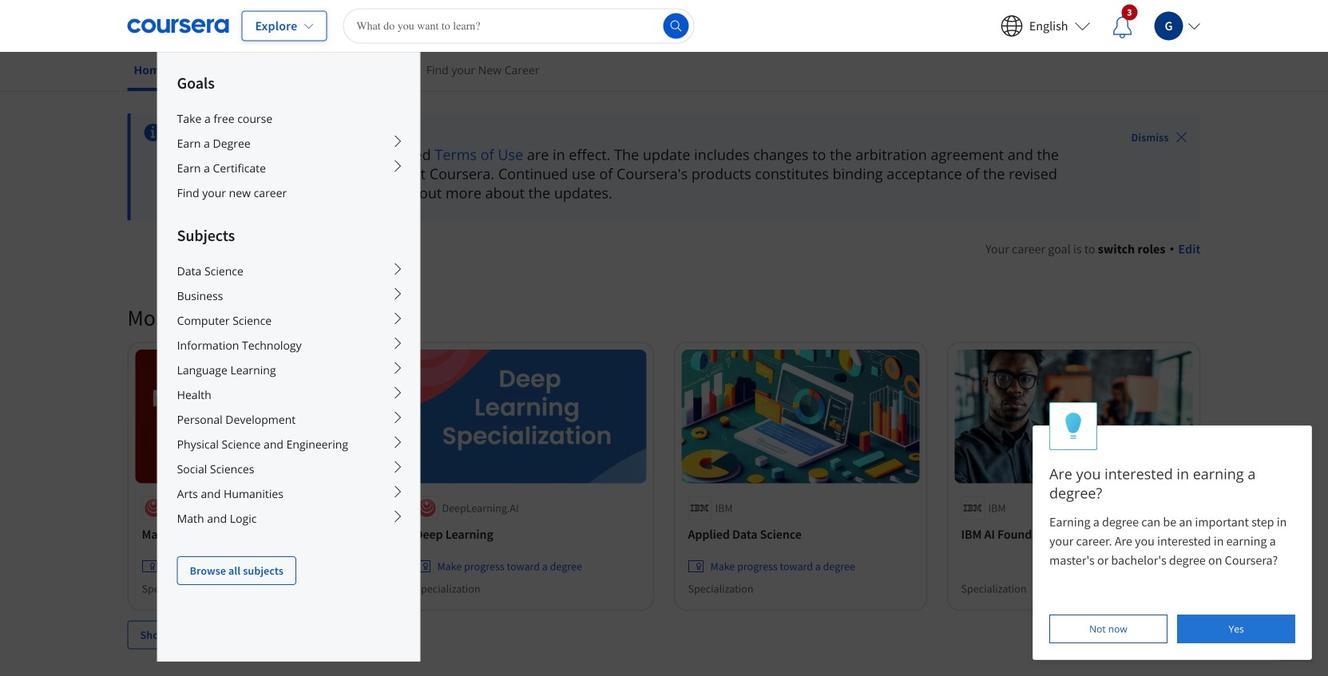 Task type: vqa. For each thing, say whether or not it's contained in the screenshot.
"Alice" ELEMENT
yes



Task type: describe. For each thing, give the bounding box(es) containing it.
coursera image
[[127, 13, 229, 39]]

What do you want to learn? text field
[[343, 8, 694, 44]]

lightbulb tip image
[[1065, 413, 1082, 440]]

alice element
[[1033, 403, 1312, 661]]



Task type: locate. For each thing, give the bounding box(es) containing it.
explore menu element
[[158, 53, 420, 585]]

main content
[[0, 93, 1328, 677]]

most popular certificates collection element
[[118, 278, 1211, 675]]

help center image
[[1287, 635, 1306, 654]]

None search field
[[343, 8, 694, 44]]

information: we have updated our terms of use element
[[172, 123, 1087, 142]]



